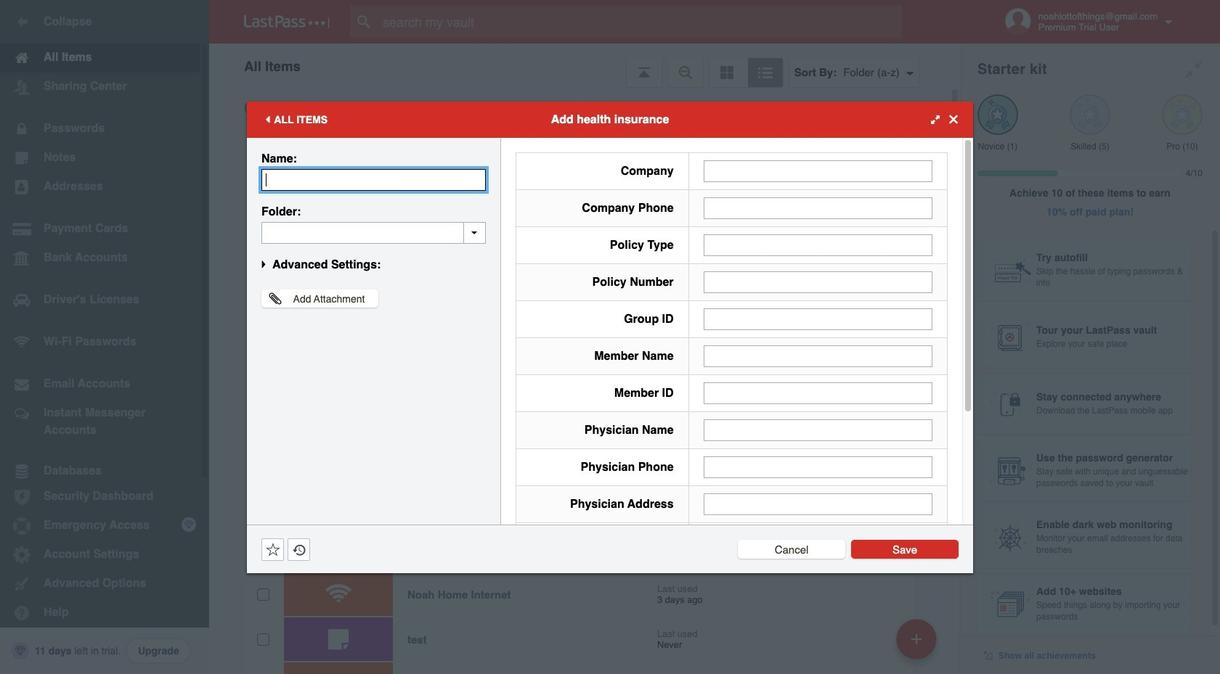 Task type: describe. For each thing, give the bounding box(es) containing it.
Search search field
[[350, 6, 931, 38]]

lastpass image
[[244, 15, 330, 28]]

search my vault text field
[[350, 6, 931, 38]]



Task type: locate. For each thing, give the bounding box(es) containing it.
None text field
[[262, 169, 486, 191], [704, 197, 933, 219], [704, 271, 933, 293], [704, 308, 933, 330], [262, 169, 486, 191], [704, 197, 933, 219], [704, 271, 933, 293], [704, 308, 933, 330]]

vault options navigation
[[209, 44, 960, 87]]

new item image
[[912, 635, 922, 645]]

None text field
[[704, 160, 933, 182], [262, 222, 486, 244], [704, 234, 933, 256], [704, 345, 933, 367], [704, 383, 933, 404], [704, 420, 933, 441], [704, 457, 933, 478], [704, 494, 933, 515], [704, 160, 933, 182], [262, 222, 486, 244], [704, 234, 933, 256], [704, 345, 933, 367], [704, 383, 933, 404], [704, 420, 933, 441], [704, 457, 933, 478], [704, 494, 933, 515]]

new item navigation
[[891, 615, 946, 675]]

dialog
[[247, 101, 974, 666]]

main navigation navigation
[[0, 0, 209, 675]]



